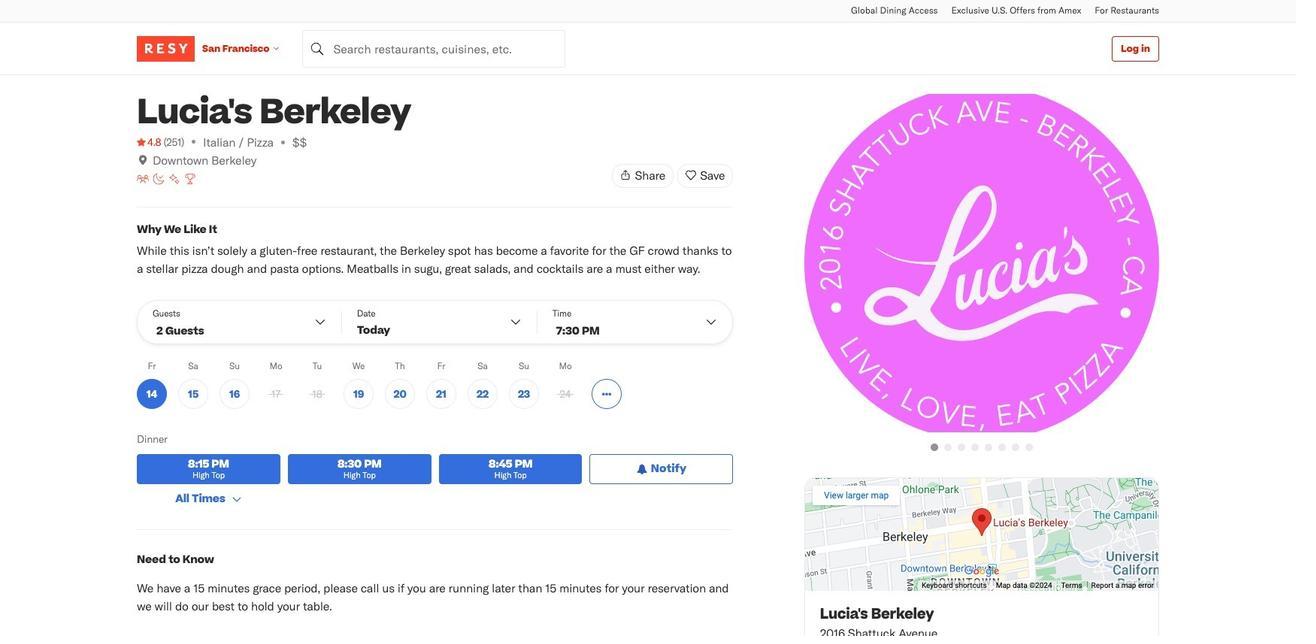 Task type: locate. For each thing, give the bounding box(es) containing it.
None field
[[303, 30, 566, 67]]



Task type: describe. For each thing, give the bounding box(es) containing it.
Search restaurants, cuisines, etc. text field
[[303, 30, 566, 67]]

4.8 out of 5 stars image
[[137, 135, 161, 150]]



Task type: vqa. For each thing, say whether or not it's contained in the screenshot.
Search restaurants, cuisines, etc. text field
yes



